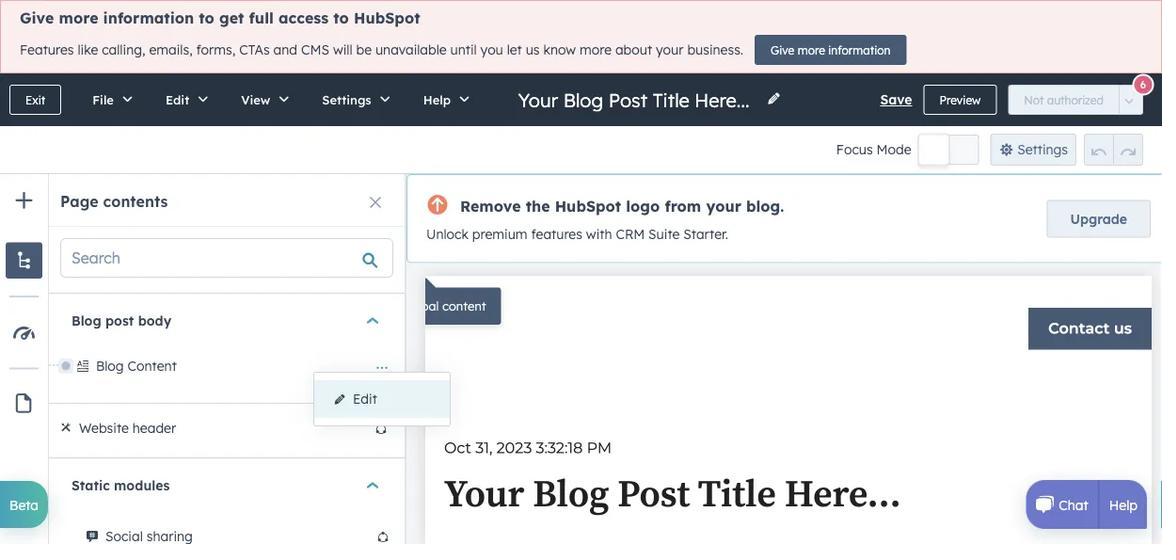 Task type: vqa. For each thing, say whether or not it's contained in the screenshot.
THE CREATE A TASK image
no



Task type: locate. For each thing, give the bounding box(es) containing it.
blog post body
[[72, 312, 171, 329]]

be
[[356, 42, 372, 58]]

help inside 'button'
[[423, 92, 451, 107]]

premium
[[472, 226, 528, 242]]

your right about on the top right of page
[[656, 42, 684, 58]]

focus
[[837, 141, 873, 158]]

Search text field
[[61, 239, 355, 277]]

0 vertical spatial edit
[[166, 92, 189, 107]]

unlock
[[426, 226, 469, 242]]

remove
[[460, 196, 521, 215]]

0 horizontal spatial information
[[103, 8, 194, 27]]

1 horizontal spatial help
[[1110, 496, 1138, 513]]

hubspot up features like calling, emails, forms, ctas and cms will be unavailable until you let us know more about your business.
[[354, 8, 420, 27]]

like
[[78, 42, 98, 58]]

0 vertical spatial give
[[20, 8, 54, 27]]

more
[[59, 8, 98, 27], [580, 42, 612, 58], [798, 43, 825, 57]]

settings button
[[302, 73, 403, 126], [991, 134, 1077, 166]]

blog left 'content'
[[96, 358, 124, 374]]

0 vertical spatial blog
[[72, 312, 101, 329]]

blog for blog post body
[[72, 312, 101, 329]]

body
[[138, 312, 171, 329]]

give
[[20, 8, 54, 27], [771, 43, 795, 57]]

0 vertical spatial information
[[103, 8, 194, 27]]

let
[[507, 42, 522, 58]]

preview button
[[924, 85, 997, 115]]

group
[[1084, 134, 1144, 166]]

0 vertical spatial help
[[423, 92, 451, 107]]

help right chat
[[1110, 496, 1138, 513]]

give for give more information to get full access to hubspot
[[20, 8, 54, 27]]

you
[[481, 42, 503, 58]]

1 vertical spatial edit button
[[314, 380, 450, 418]]

0 horizontal spatial to
[[199, 8, 215, 27]]

to left get
[[199, 8, 215, 27]]

blog for blog content
[[96, 358, 124, 374]]

1 horizontal spatial give
[[771, 43, 795, 57]]

0 horizontal spatial help
[[423, 92, 451, 107]]

0 horizontal spatial edit button
[[146, 73, 221, 126]]

edit
[[166, 92, 189, 107], [353, 391, 377, 407]]

page contents
[[60, 192, 168, 211]]

blog post body button
[[72, 294, 382, 347]]

settings down will at the left top of the page
[[322, 92, 371, 107]]

know
[[544, 42, 576, 58]]

1 horizontal spatial edit
[[353, 391, 377, 407]]

to
[[199, 8, 215, 27], [333, 8, 349, 27]]

blog inside button
[[96, 358, 124, 374]]

1 to from the left
[[199, 8, 215, 27]]

1 horizontal spatial hubspot
[[555, 196, 621, 215]]

settings down not
[[1018, 141, 1068, 158]]

0 horizontal spatial give
[[20, 8, 54, 27]]

exit link
[[9, 85, 61, 115]]

content
[[128, 358, 177, 374]]

about
[[616, 42, 652, 58]]

hubspot up "unlock premium features with crm suite starter."
[[555, 196, 621, 215]]

website header button
[[79, 417, 373, 440]]

0 horizontal spatial your
[[656, 42, 684, 58]]

information
[[103, 8, 194, 27], [829, 43, 891, 57]]

page
[[60, 192, 99, 211]]

to up will at the left top of the page
[[333, 8, 349, 27]]

1 vertical spatial give
[[771, 43, 795, 57]]

1 vertical spatial information
[[829, 43, 891, 57]]

edit button down "emails,"
[[146, 73, 221, 126]]

save button
[[880, 88, 913, 111]]

website header
[[79, 420, 176, 436]]

ctas
[[239, 42, 270, 58]]

1 vertical spatial hubspot
[[555, 196, 621, 215]]

blog left post
[[72, 312, 101, 329]]

more for give more information
[[798, 43, 825, 57]]

forms,
[[196, 42, 236, 58]]

edit button
[[146, 73, 221, 126], [314, 380, 450, 418]]

authorized
[[1047, 93, 1104, 107]]

upgrade
[[1071, 210, 1128, 227]]

1 horizontal spatial settings button
[[991, 134, 1077, 166]]

help
[[423, 92, 451, 107], [1110, 496, 1138, 513]]

settings
[[322, 92, 371, 107], [1018, 141, 1068, 158]]

access
[[279, 8, 329, 27]]

settings button down not
[[991, 134, 1077, 166]]

get
[[219, 8, 244, 27]]

help down unavailable
[[423, 92, 451, 107]]

1 horizontal spatial to
[[333, 8, 349, 27]]

1 horizontal spatial information
[[829, 43, 891, 57]]

give right business.
[[771, 43, 795, 57]]

static
[[72, 477, 110, 493]]

blog inside dropdown button
[[72, 312, 101, 329]]

caret image
[[367, 311, 378, 330]]

edit down caret image
[[353, 391, 377, 407]]

give up features
[[20, 8, 54, 27]]

0 horizontal spatial settings
[[322, 92, 371, 107]]

crm
[[616, 226, 645, 242]]

information up "emails,"
[[103, 8, 194, 27]]

0 horizontal spatial more
[[59, 8, 98, 27]]

blog content
[[96, 358, 177, 374]]

None field
[[516, 87, 755, 112]]

from
[[665, 196, 701, 215]]

2 horizontal spatial more
[[798, 43, 825, 57]]

1 vertical spatial blog
[[96, 358, 124, 374]]

blog.
[[746, 196, 784, 215]]

will
[[333, 42, 353, 58]]

information inside the give more information link
[[829, 43, 891, 57]]

1 vertical spatial settings
[[1018, 141, 1068, 158]]

0 vertical spatial your
[[656, 42, 684, 58]]

information up save
[[829, 43, 891, 57]]

1 vertical spatial help
[[1110, 496, 1138, 513]]

1 horizontal spatial your
[[706, 196, 742, 215]]

view button
[[221, 73, 302, 126]]

save
[[880, 91, 913, 108]]

0 vertical spatial settings button
[[302, 73, 403, 126]]

view
[[241, 92, 270, 107]]

blog content button
[[96, 355, 373, 377]]

your
[[656, 42, 684, 58], [706, 196, 742, 215]]

hubspot
[[354, 8, 420, 27], [555, 196, 621, 215]]

1 horizontal spatial edit button
[[314, 380, 450, 418]]

your up starter. on the right of the page
[[706, 196, 742, 215]]

0 vertical spatial settings
[[322, 92, 371, 107]]

settings button down will at the left top of the page
[[302, 73, 403, 126]]

full
[[249, 8, 274, 27]]

unavailable
[[376, 42, 447, 58]]

blog
[[72, 312, 101, 329], [96, 358, 124, 374]]

0 horizontal spatial edit
[[166, 92, 189, 107]]

edit down "emails,"
[[166, 92, 189, 107]]

edit button down caret image
[[314, 380, 450, 418]]

0 horizontal spatial hubspot
[[354, 8, 420, 27]]



Task type: describe. For each thing, give the bounding box(es) containing it.
modules
[[114, 477, 170, 493]]

beta
[[9, 496, 39, 513]]

not authorized button
[[1008, 85, 1120, 115]]

not
[[1024, 93, 1044, 107]]

preview
[[940, 93, 981, 107]]

logo
[[626, 196, 660, 215]]

and
[[274, 42, 297, 58]]

more for give more information to get full access to hubspot
[[59, 8, 98, 27]]

features
[[531, 226, 583, 242]]

6
[[1141, 78, 1147, 91]]

suite
[[649, 226, 680, 242]]

chat
[[1059, 496, 1089, 513]]

contents
[[103, 192, 168, 211]]

focus mode
[[837, 141, 912, 158]]

header
[[133, 420, 176, 436]]

information for give more information
[[829, 43, 891, 57]]

close image
[[370, 197, 381, 208]]

website
[[79, 420, 129, 436]]

1 horizontal spatial settings
[[1018, 141, 1068, 158]]

us
[[526, 42, 540, 58]]

not authorized group
[[1008, 85, 1144, 115]]

remove the hubspot logo from your blog.
[[460, 196, 784, 215]]

2 to from the left
[[333, 8, 349, 27]]

the
[[526, 196, 550, 215]]

file
[[92, 92, 114, 107]]

give more information link
[[755, 35, 907, 65]]

post
[[105, 312, 134, 329]]

until
[[450, 42, 477, 58]]

emails,
[[149, 42, 193, 58]]

0 horizontal spatial settings button
[[302, 73, 403, 126]]

caret image
[[367, 476, 378, 495]]

cms
[[301, 42, 329, 58]]

1 vertical spatial your
[[706, 196, 742, 215]]

help button
[[403, 73, 483, 126]]

1 horizontal spatial more
[[580, 42, 612, 58]]

beta button
[[0, 481, 48, 528]]

features like calling, emails, forms, ctas and cms will be unavailable until you let us know more about your business.
[[20, 42, 744, 58]]

1 vertical spatial edit
[[353, 391, 377, 407]]

unlock premium features with crm suite starter.
[[426, 226, 728, 242]]

focus mode element
[[919, 135, 980, 165]]

upgrade link
[[1047, 200, 1151, 237]]

information for give more information to get full access to hubspot
[[103, 8, 194, 27]]

static modules button
[[72, 458, 382, 512]]

business.
[[687, 42, 744, 58]]

give more information
[[771, 43, 891, 57]]

static modules
[[72, 477, 170, 493]]

give for give more information
[[771, 43, 795, 57]]

not authorized
[[1024, 93, 1104, 107]]

0 vertical spatial edit button
[[146, 73, 221, 126]]

with
[[586, 226, 612, 242]]

starter.
[[684, 226, 728, 242]]

features
[[20, 42, 74, 58]]

file button
[[73, 73, 146, 126]]

calling,
[[102, 42, 145, 58]]

give more information to get full access to hubspot
[[20, 8, 420, 27]]

mode
[[877, 141, 912, 158]]

exit
[[25, 93, 45, 107]]

0 vertical spatial hubspot
[[354, 8, 420, 27]]

1 vertical spatial settings button
[[991, 134, 1077, 166]]



